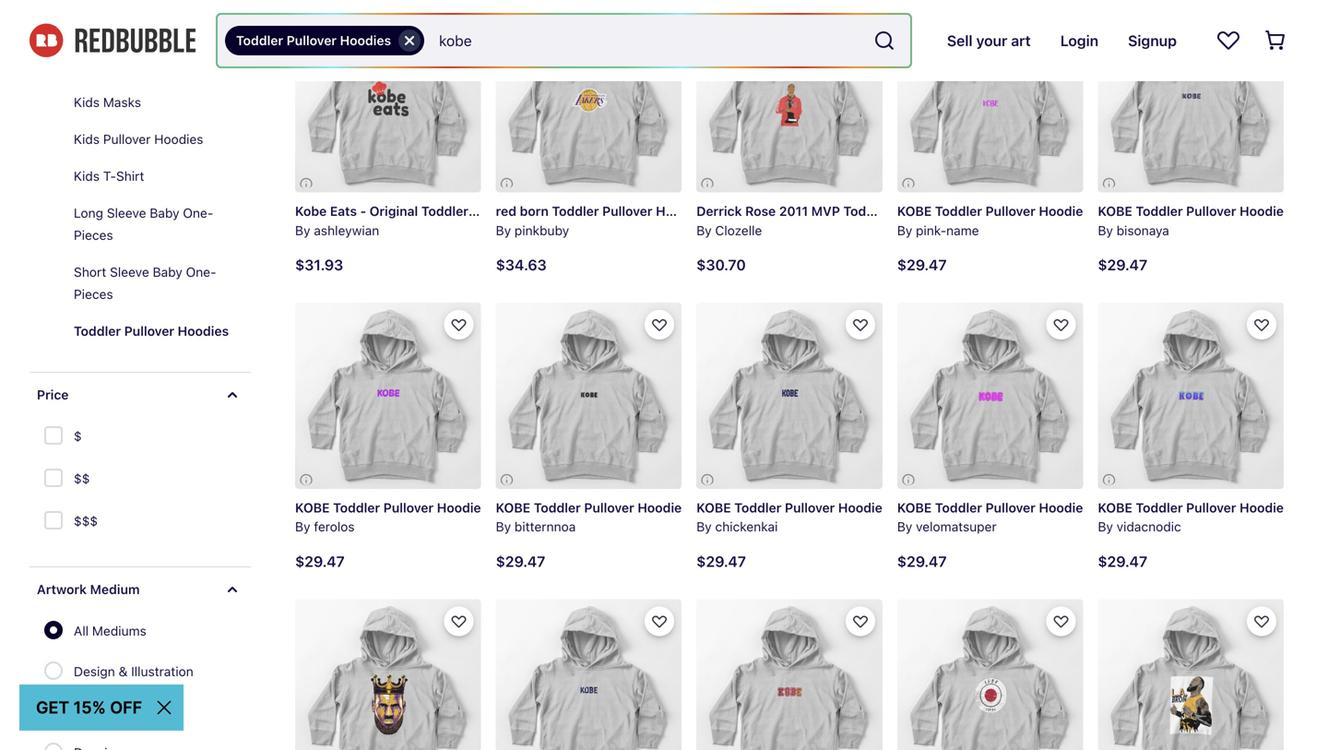 Task type: locate. For each thing, give the bounding box(es) containing it.
by inside kobe toddler pullover hoodie by bisonaya
[[1098, 223, 1114, 238]]

0 vertical spatial &
[[90, 21, 99, 36]]

kobe for pink-
[[898, 204, 932, 219]]

hoodies inside button
[[154, 131, 203, 147]]

kobe inside kobe toddler pullover hoodie by bisonaya
[[1098, 204, 1133, 219]]

kobe eats - original  toddler pullover hoodie image
[[295, 6, 481, 192]]

one- for long sleeve baby one- pieces
[[183, 205, 213, 221]]

chickenkai
[[716, 519, 778, 534]]

baby inside long sleeve baby one- pieces
[[150, 205, 180, 221]]

sleeve inside short sleeve baby one- pieces
[[110, 264, 149, 280]]

kobe inside kobe toddler pullover hoodie by vidacnodic
[[1098, 500, 1133, 515]]

pinkbuby
[[515, 223, 569, 238]]

price
[[37, 387, 69, 402]]

sleeve inside long sleeve baby one- pieces
[[107, 205, 146, 221]]

one- inside short sleeve baby one- pieces
[[186, 264, 216, 280]]

kobe toddler pullover hoodie image for by bisonaya
[[1098, 6, 1284, 192]]

2 kobe toddler pullover hoodie image from the left
[[1098, 599, 1284, 750]]

hoodie for kobe toddler pullover hoodie by vidacnodic
[[1240, 500, 1284, 515]]

0 horizontal spatial &
[[90, 21, 99, 36]]

by inside kobe toddler pullover hoodie by chickenkai
[[697, 519, 712, 534]]

kobe up ferolos
[[295, 500, 330, 515]]

by inside derrick rose 2011 mvp toddler pullover hoodie by clozelle
[[697, 223, 712, 238]]

hoodie inside kobe toddler pullover hoodie by chickenkai
[[839, 500, 883, 515]]

1 horizontal spatial &
[[119, 664, 128, 679]]

& inside button
[[90, 21, 99, 36]]

sleeve right short
[[110, 264, 149, 280]]

$29.47 for bitternnoa
[[496, 553, 546, 570]]

toddler inside kobe toddler pullover hoodie by chickenkai
[[735, 500, 782, 515]]

1 vertical spatial &
[[119, 664, 128, 679]]

hoodie for kobe toddler pullover hoodie by velomatsuper
[[1039, 500, 1084, 515]]

kobe toddler pullover hoodie image
[[295, 599, 481, 750], [1098, 599, 1284, 750]]

pieces for long
[[74, 227, 113, 243]]

$31.93
[[295, 256, 343, 274]]

kobe for bisonaya
[[1098, 204, 1133, 219]]

$34.63
[[496, 256, 547, 274]]

illustration
[[131, 664, 194, 679]]

& left 'babies'
[[90, 21, 99, 36]]

2 pieces from the top
[[74, 286, 113, 302]]

kobe for ferolos
[[295, 500, 330, 515]]

kobe toddler pullover hoodie by ferolos
[[295, 500, 481, 534]]

kids
[[59, 21, 86, 36], [74, 95, 100, 110], [74, 131, 100, 147], [74, 168, 100, 184]]

by left bisonaya at the right of the page
[[1098, 223, 1114, 238]]

0 vertical spatial sleeve
[[107, 205, 146, 221]]

toddler inside kobe toddler pullover hoodie by velomatsuper
[[935, 500, 983, 515]]

kobe eats - original  toddler pullover hoodie by ashleywian
[[295, 204, 570, 238]]

toddler pullover hoodies button
[[225, 26, 425, 55], [59, 313, 251, 350]]

baby for long sleeve baby one- pieces
[[150, 205, 180, 221]]

by inside red born toddler pullover hoodie by pinkbuby
[[496, 223, 511, 238]]

red born toddler pullover hoodie by pinkbuby
[[496, 204, 700, 238]]

artwork
[[37, 582, 87, 597]]

& right the "design"
[[119, 664, 128, 679]]

0 vertical spatial toddler pullover hoodies
[[236, 33, 391, 48]]

kids down kids masks
[[74, 131, 100, 147]]

long
[[74, 205, 103, 221]]

1 horizontal spatial toddler pullover hoodies
[[236, 33, 391, 48]]

hoodie inside kobe toddler pullover hoodie by ferolos
[[437, 500, 481, 515]]

hoodies
[[340, 33, 391, 48], [154, 131, 203, 147], [178, 323, 229, 339]]

kobe for chickenkai
[[697, 500, 731, 515]]

by for kobe toddler pullover hoodie by velomatsuper
[[898, 519, 913, 534]]

pieces down short
[[74, 286, 113, 302]]

$29.47 for vidacnodic
[[1098, 553, 1148, 570]]

1 vertical spatial baby
[[153, 264, 183, 280]]

None checkbox
[[44, 426, 66, 448]]

art
[[115, 704, 133, 720]]

digital art
[[74, 704, 133, 720]]

kids left masks
[[74, 95, 100, 110]]

kids pullover hoodies button
[[59, 121, 251, 158]]

kids for kids & babies
[[59, 21, 86, 36]]

kobe up bisonaya at the right of the page
[[1098, 204, 1133, 219]]

hoodie inside kobe toddler pullover hoodie by pink-name
[[1039, 204, 1084, 219]]

by left pink-
[[898, 223, 913, 238]]

toddler pullover hoodies inside field
[[236, 33, 391, 48]]

kids left 'babies'
[[59, 21, 86, 36]]

by left ferolos
[[295, 519, 310, 534]]

baby inside short sleeve baby one- pieces
[[153, 264, 183, 280]]

one- inside long sleeve baby one- pieces
[[183, 205, 213, 221]]

None radio
[[44, 621, 63, 639], [44, 662, 63, 680], [44, 621, 63, 639], [44, 662, 63, 680]]

pullover inside button
[[103, 131, 151, 147]]

kids masks button
[[59, 84, 251, 121]]

pieces down long
[[74, 227, 113, 243]]

&
[[90, 21, 99, 36], [119, 664, 128, 679]]

$29.47 down velomatsuper
[[898, 553, 947, 570]]

kobe inside kobe toddler pullover hoodie by chickenkai
[[697, 500, 731, 515]]

one- down long sleeve baby one- pieces button
[[186, 264, 216, 280]]

2 vertical spatial hoodies
[[178, 323, 229, 339]]

by down "kobe"
[[295, 223, 310, 238]]

hoodie inside kobe toddler pullover hoodie by velomatsuper
[[1039, 500, 1084, 515]]

1 vertical spatial hoodies
[[154, 131, 203, 147]]

one-
[[183, 205, 213, 221], [186, 264, 216, 280]]

baby for short sleeve baby one- pieces
[[153, 264, 183, 280]]

Toddler Pullover Hoodies field
[[218, 15, 911, 66]]

kobe toddler pullover hoodie image for by ferolos
[[295, 303, 481, 489]]

hoodie for kobe toddler pullover hoodie by pink-name
[[1039, 204, 1084, 219]]

toddler inside 'kobe eats - original  toddler pullover hoodie by ashleywian'
[[422, 204, 469, 219]]

by inside kobe toddler pullover hoodie by pink-name
[[898, 223, 913, 238]]

red born toddler pullover hoodie image
[[496, 6, 682, 192]]

kids pullover hoodies
[[74, 131, 203, 147]]

0 horizontal spatial kobe toddler pullover hoodie image
[[295, 599, 481, 750]]

hoodie inside 'kobe eats - original  toddler pullover hoodie by ashleywian'
[[525, 204, 570, 219]]

by inside kobe toddler pullover hoodie by bitternnoa
[[496, 519, 511, 534]]

toddler inside kobe toddler pullover hoodie by bitternnoa
[[534, 500, 581, 515]]

pullover inside 'kobe eats - original  toddler pullover hoodie by ashleywian'
[[472, 204, 522, 219]]

0 horizontal spatial toddler pullover hoodies
[[74, 323, 229, 339]]

by for kobe toddler pullover hoodie by chickenkai
[[697, 519, 712, 534]]

hoodie
[[525, 204, 570, 219], [656, 204, 700, 219], [948, 204, 992, 219], [1039, 204, 1084, 219], [1240, 204, 1284, 219], [437, 500, 481, 515], [638, 500, 682, 515], [839, 500, 883, 515], [1039, 500, 1084, 515], [1240, 500, 1284, 515]]

$29.47 down ferolos
[[295, 553, 345, 570]]

kobe up velomatsuper
[[898, 500, 932, 515]]

artwork medium option group
[[44, 612, 224, 750]]

one- for short sleeve baby one- pieces
[[186, 264, 216, 280]]

$29.47
[[898, 256, 947, 274], [1098, 256, 1148, 274], [295, 553, 345, 570], [496, 553, 546, 570], [697, 553, 746, 570], [898, 553, 947, 570], [1098, 553, 1148, 570]]

baby down long sleeve baby one- pieces button
[[153, 264, 183, 280]]

by down the red
[[496, 223, 511, 238]]

1 horizontal spatial kobe toddler pullover hoodie image
[[1098, 599, 1284, 750]]

kobe for vidacnodic
[[1098, 500, 1133, 515]]

hoodie inside kobe toddler pullover hoodie by vidacnodic
[[1240, 500, 1284, 515]]

sleeve
[[107, 205, 146, 221], [110, 264, 149, 280]]

0 vertical spatial one-
[[183, 205, 213, 221]]

kobe inside kobe toddler pullover hoodie by velomatsuper
[[898, 500, 932, 515]]

1 vertical spatial toddler pullover hoodies
[[74, 323, 229, 339]]

0 vertical spatial baby
[[150, 205, 180, 221]]

by left bitternnoa
[[496, 519, 511, 534]]

by inside kobe toddler pullover hoodie by vidacnodic
[[1098, 519, 1114, 534]]

kobe japan vintage toddler pullover hoodie image
[[898, 599, 1084, 750]]

kobe inside kobe toddler pullover hoodie by bitternnoa
[[496, 500, 531, 515]]

artwork medium button
[[30, 567, 251, 612]]

kids left t-
[[74, 168, 100, 184]]

kobe up chickenkai
[[697, 500, 731, 515]]

toddler inside derrick rose 2011 mvp toddler pullover hoodie by clozelle
[[844, 204, 891, 219]]

kobe up pink-
[[898, 204, 932, 219]]

0 vertical spatial toddler pullover hoodies button
[[225, 26, 425, 55]]

by left velomatsuper
[[898, 519, 913, 534]]

price button
[[30, 373, 251, 417]]

by left vidacnodic
[[1098, 519, 1114, 534]]

by inside kobe toddler pullover hoodie by ferolos
[[295, 519, 310, 534]]

derrick rose 2011 mvp toddler pullover hoodie image
[[697, 6, 883, 192]]

kobe inside kobe toddler pullover hoodie by pink-name
[[898, 204, 932, 219]]

sleeve for long
[[107, 205, 146, 221]]

pullover
[[287, 33, 337, 48], [103, 131, 151, 147], [472, 204, 522, 219], [603, 204, 653, 219], [894, 204, 944, 219], [986, 204, 1036, 219], [1187, 204, 1237, 219], [124, 323, 174, 339], [384, 500, 434, 515], [584, 500, 635, 515], [785, 500, 835, 515], [986, 500, 1036, 515], [1187, 500, 1237, 515]]

kobe inside kobe toddler pullover hoodie by ferolos
[[295, 500, 330, 515]]

toddler inside kobe toddler pullover hoodie by vidacnodic
[[1136, 500, 1183, 515]]

$29.47 down bitternnoa
[[496, 553, 546, 570]]

$29.47 down pink-
[[898, 256, 947, 274]]

toddler pullover hoodies
[[236, 33, 391, 48], [74, 323, 229, 339]]

2011
[[780, 204, 808, 219]]

kids inside "button"
[[74, 95, 100, 110]]

eats
[[330, 204, 357, 219]]

0 vertical spatial hoodies
[[340, 33, 391, 48]]

by left chickenkai
[[697, 519, 712, 534]]

design & illustration
[[74, 664, 194, 679]]

short sleeve baby one- pieces
[[74, 264, 216, 302]]

$29.47 down vidacnodic
[[1098, 553, 1148, 570]]

by down "derrick"
[[697, 223, 712, 238]]

$30.70
[[697, 256, 746, 274]]

by
[[295, 223, 310, 238], [496, 223, 511, 238], [697, 223, 712, 238], [898, 223, 913, 238], [1098, 223, 1114, 238], [295, 519, 310, 534], [496, 519, 511, 534], [697, 519, 712, 534], [898, 519, 913, 534], [1098, 519, 1114, 534]]

hoodie for kobe toddler pullover hoodie by ferolos
[[437, 500, 481, 515]]

kobe toddler pullover hoodie by pink-name
[[898, 204, 1084, 238]]

hoodie inside kobe toddler pullover hoodie by bitternnoa
[[638, 500, 682, 515]]

pieces
[[74, 227, 113, 243], [74, 286, 113, 302]]

pullover inside derrick rose 2011 mvp toddler pullover hoodie by clozelle
[[894, 204, 944, 219]]

pieces for short
[[74, 286, 113, 302]]

long sleeve baby one- pieces button
[[59, 195, 251, 254]]

kobe up bitternnoa
[[496, 500, 531, 515]]

sleeve down shirt
[[107, 205, 146, 221]]

kobe for bitternnoa
[[496, 500, 531, 515]]

kobe toddler pullover hoodie by bitternnoa
[[496, 500, 682, 534]]

baby
[[150, 205, 180, 221], [153, 264, 183, 280]]

kobe
[[898, 204, 932, 219], [1098, 204, 1133, 219], [295, 500, 330, 515], [496, 500, 531, 515], [697, 500, 731, 515], [898, 500, 932, 515], [1098, 500, 1133, 515]]

digital
[[74, 704, 112, 720]]

pullover inside kobe toddler pullover hoodie by chickenkai
[[785, 500, 835, 515]]

all
[[74, 623, 89, 639]]

$29.47 down bisonaya at the right of the page
[[1098, 256, 1148, 274]]

kobe toddler pullover hoodie by vidacnodic
[[1098, 500, 1284, 534]]

& inside artwork medium option group
[[119, 664, 128, 679]]

hoodie inside kobe toddler pullover hoodie by bisonaya
[[1240, 204, 1284, 219]]

1 vertical spatial toddler pullover hoodies button
[[59, 313, 251, 350]]

pullover inside kobe toddler pullover hoodie by bitternnoa
[[584, 500, 635, 515]]

design
[[74, 664, 115, 679]]

toddler
[[236, 33, 283, 48], [422, 204, 469, 219], [552, 204, 599, 219], [844, 204, 891, 219], [935, 204, 983, 219], [1136, 204, 1183, 219], [74, 323, 121, 339], [333, 500, 380, 515], [534, 500, 581, 515], [735, 500, 782, 515], [935, 500, 983, 515], [1136, 500, 1183, 515]]

1 vertical spatial sleeve
[[110, 264, 149, 280]]

0 vertical spatial pieces
[[74, 227, 113, 243]]

pieces inside long sleeve baby one- pieces
[[74, 227, 113, 243]]

1 pieces from the top
[[74, 227, 113, 243]]

one- down kids t-shirt button
[[183, 205, 213, 221]]

pullover inside field
[[287, 33, 337, 48]]

pieces inside short sleeve baby one- pieces
[[74, 286, 113, 302]]

toddler inside kobe toddler pullover hoodie by ferolos
[[333, 500, 380, 515]]

by inside kobe toddler pullover hoodie by velomatsuper
[[898, 519, 913, 534]]

$29.47 down chickenkai
[[697, 553, 746, 570]]

kobe toddler pullover hoodie image
[[898, 6, 1084, 192], [1098, 6, 1284, 192], [295, 303, 481, 489], [496, 303, 682, 489], [697, 303, 883, 489], [898, 303, 1084, 489], [1098, 303, 1284, 489], [496, 599, 682, 750], [697, 599, 883, 750]]

kobe up vidacnodic
[[1098, 500, 1133, 515]]

1 vertical spatial pieces
[[74, 286, 113, 302]]

None checkbox
[[44, 469, 66, 491], [44, 511, 66, 533], [44, 469, 66, 491], [44, 511, 66, 533]]

derrick rose 2011 mvp toddler pullover hoodie by clozelle
[[697, 204, 992, 238]]

pullover inside kobe toddler pullover hoodie by vidacnodic
[[1187, 500, 1237, 515]]

1 vertical spatial one-
[[186, 264, 216, 280]]

velomatsuper
[[916, 519, 997, 534]]

baby down kids t-shirt button
[[150, 205, 180, 221]]



Task type: describe. For each thing, give the bounding box(es) containing it.
by for kobe toddler pullover hoodie by ferolos
[[295, 519, 310, 534]]

toddler pullover hoodies button inside the toddler pullover hoodies field
[[225, 26, 425, 55]]

kids t-shirt
[[74, 168, 144, 184]]

short sleeve baby one- pieces button
[[59, 254, 251, 313]]

hoodie for kobe toddler pullover hoodie by chickenkai
[[839, 500, 883, 515]]

$29.47 for ferolos
[[295, 553, 345, 570]]

kobe toddler pullover hoodie by bisonaya
[[1098, 204, 1284, 238]]

kids & babies button
[[44, 10, 251, 47]]

kobe toddler pullover hoodie by chickenkai
[[697, 500, 883, 534]]

t-
[[103, 168, 116, 184]]

by for kobe toddler pullover hoodie by bisonaya
[[1098, 223, 1114, 238]]

& for design
[[119, 664, 128, 679]]

none checkbox inside price group
[[44, 426, 66, 448]]

kids for kids t-shirt
[[74, 168, 100, 184]]

kobe toddler pullover hoodie image for by chickenkai
[[697, 303, 883, 489]]

kids t-shirt button
[[59, 158, 251, 195]]

all mediums
[[74, 623, 147, 639]]

clozelle
[[716, 223, 762, 238]]

$29.47 for velomatsuper
[[898, 553, 947, 570]]

toddler inside kobe toddler pullover hoodie by bisonaya
[[1136, 204, 1183, 219]]

medium
[[90, 582, 140, 597]]

by for kobe toddler pullover hoodie by pink-name
[[898, 223, 913, 238]]

mediums
[[92, 623, 147, 639]]

by for kobe toddler pullover hoodie by vidacnodic
[[1098, 519, 1114, 534]]

kobe for velomatsuper
[[898, 500, 932, 515]]

redbubble logo image
[[30, 24, 196, 57]]

vidacnodic
[[1117, 519, 1182, 534]]

hoodie for kobe toddler pullover hoodie by bisonaya
[[1240, 204, 1284, 219]]

bitternnoa
[[515, 519, 576, 534]]

$29.47 for bisonaya
[[1098, 256, 1148, 274]]

by inside 'kobe eats - original  toddler pullover hoodie by ashleywian'
[[295, 223, 310, 238]]

kids for kids masks
[[74, 95, 100, 110]]

name
[[947, 223, 980, 238]]

-
[[360, 204, 366, 219]]

toddler inside kobe toddler pullover hoodie by pink-name
[[935, 204, 983, 219]]

$29.47 for chickenkai
[[697, 553, 746, 570]]

artwork medium
[[37, 582, 140, 597]]

ashleywian
[[314, 223, 379, 238]]

kobe toddler pullover hoodie image for by vidacnodic
[[1098, 303, 1284, 489]]

hoodie for kobe toddler pullover hoodie by bitternnoa
[[638, 500, 682, 515]]

born
[[520, 204, 549, 219]]

babies
[[102, 21, 144, 36]]

bisonaya
[[1117, 223, 1170, 238]]

shirt
[[116, 168, 144, 184]]

short
[[74, 264, 106, 280]]

long sleeve baby one- pieces
[[74, 205, 213, 243]]

by for kobe toddler pullover hoodie by bitternnoa
[[496, 519, 511, 534]]

pullover inside kobe toddler pullover hoodie by bisonaya
[[1187, 204, 1237, 219]]

kobe toddler pullover hoodie image for by pink-name
[[898, 6, 1084, 192]]

red
[[496, 204, 517, 219]]

pullover inside kobe toddler pullover hoodie by pink-name
[[986, 204, 1036, 219]]

derrick
[[697, 204, 742, 219]]

pink-
[[916, 223, 947, 238]]

kobe toddler pullover hoodie image for by velomatsuper
[[898, 303, 1084, 489]]

masks
[[103, 95, 141, 110]]

hoodie inside derrick rose 2011 mvp toddler pullover hoodie by clozelle
[[948, 204, 992, 219]]

pullover inside kobe toddler pullover hoodie by ferolos
[[384, 500, 434, 515]]

kobe toddler pullover hoodie by velomatsuper
[[898, 500, 1084, 534]]

rose
[[746, 204, 776, 219]]

hoodie inside red born toddler pullover hoodie by pinkbuby
[[656, 204, 700, 219]]

kobe
[[295, 204, 327, 219]]

pullover inside kobe toddler pullover hoodie by velomatsuper
[[986, 500, 1036, 515]]

toddler inside field
[[236, 33, 283, 48]]

price group
[[42, 417, 98, 544]]

original
[[370, 204, 418, 219]]

ferolos
[[314, 519, 355, 534]]

$29.47 for pink-
[[898, 256, 947, 274]]

sleeve for short
[[110, 264, 149, 280]]

kids & babies
[[59, 21, 144, 36]]

1 kobe toddler pullover hoodie image from the left
[[295, 599, 481, 750]]

mvp
[[812, 204, 840, 219]]

kids masks
[[74, 95, 141, 110]]

kids for kids pullover hoodies
[[74, 131, 100, 147]]

Search term search field
[[425, 15, 866, 66]]

hoodies inside field
[[340, 33, 391, 48]]

& for kids
[[90, 21, 99, 36]]

toddler inside red born toddler pullover hoodie by pinkbuby
[[552, 204, 599, 219]]

pullover inside red born toddler pullover hoodie by pinkbuby
[[603, 204, 653, 219]]

kobe toddler pullover hoodie image for by bitternnoa
[[496, 303, 682, 489]]



Task type: vqa. For each thing, say whether or not it's contained in the screenshot.


